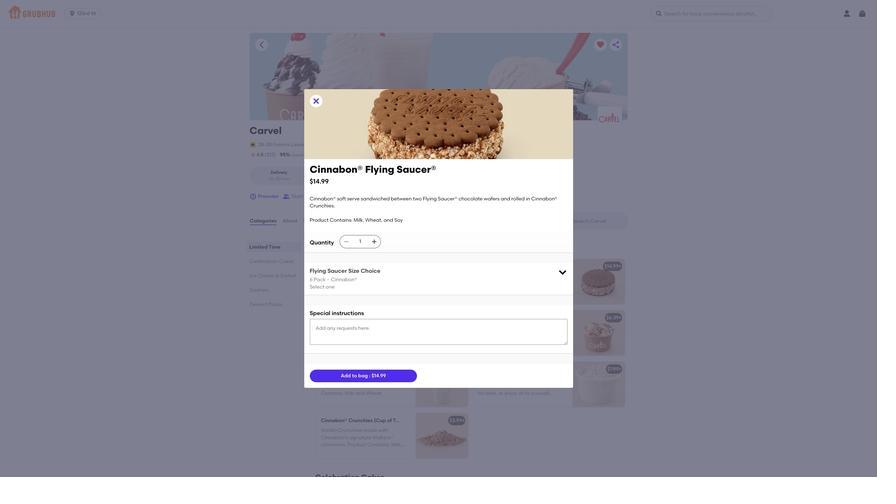 Task type: locate. For each thing, give the bounding box(es) containing it.
crunchies. down start group order
[[310, 203, 335, 209]]

1 vertical spatial between
[[478, 281, 499, 287]]

0 vertical spatial makara®
[[346, 332, 367, 338]]

crunchies. inside cinnabon® soft serve sandwiched between two flying saucer® chocolate wafers and rolled in cinnabon® crunchies. product contains: milk, wheat, and soy
[[310, 203, 335, 209]]

0 vertical spatial to
[[352, 373, 357, 379]]

1 vertical spatial rolled
[[531, 288, 544, 294]]

packs
[[269, 302, 283, 308]]

cinnabon® inside flying saucer size choice 6 pack ∙ cinnabon® select one
[[331, 277, 357, 283]]

flying saucer size choice 6 pack ∙ cinnabon® select one
[[310, 268, 381, 290]]

soft inside cinnabon®'s signature taste with legendary makara® cinnamon blended into the original soft serve®.      product contains: milk and wheat
[[382, 339, 392, 345]]

contains: right reviews on the top
[[330, 217, 353, 223]]

about
[[283, 218, 298, 224]]

sandwiched inside cinnabon® soft serve sandwiched between two flying saucer® chocolate wafers and rolled in cinnabon® crunchies.     product contains: milk, wheat, and soy
[[529, 274, 558, 280]]

1 horizontal spatial in
[[545, 288, 550, 294]]

product down "later,"
[[478, 398, 497, 404]]

caramel
[[503, 339, 523, 345]]

cinnabon® soft serve
[[321, 315, 373, 321]]

1 horizontal spatial soft
[[382, 339, 392, 345]]

$6.39 for cinnabon® soft serve mixed with cinnabon® crunchies, cheesecake bites, and caramel fudge for an oh so sweet combination.      product contains: milk, wheat, and soy
[[607, 315, 619, 321]]

0 vertical spatial of
[[521, 377, 526, 383]]

legendary
[[321, 332, 345, 338]]

in inside cinnabon® soft serve sandwiched between two flying saucer® chocolate wafers and rolled in cinnabon® crunchies. product contains: milk, wheat, and soy
[[526, 196, 530, 202]]

0 horizontal spatial milk
[[345, 391, 354, 397]]

with up the cheesecake
[[545, 325, 555, 331]]

select
[[310, 284, 325, 290]]

signature down serve
[[352, 325, 374, 331]]

sandwiched inside cinnabon® soft serve sandwiched between two flying saucer® chocolate wafers and rolled in cinnabon® crunchies. product contains: milk, wheat, and soy
[[361, 196, 390, 202]]

28
[[266, 142, 272, 148]]

pint's
[[493, 377, 505, 383]]

of inside get a pint's worth of our new cinnabon® soft serve to share, save for later, or enjoy all to yourself. product contains: milk and wheat
[[521, 377, 526, 383]]

1 vertical spatial in
[[545, 288, 550, 294]]

and
[[501, 196, 511, 202], [384, 217, 393, 223], [520, 288, 530, 294], [532, 302, 541, 308], [492, 339, 501, 345], [393, 347, 403, 353], [532, 354, 541, 360], [355, 391, 365, 397], [533, 398, 542, 404], [339, 450, 349, 456]]

cinnabon® flying saucer® $14.99
[[310, 164, 437, 186]]

cinnabon® sundae dasher® button
[[317, 259, 468, 305]]

product up quantity
[[310, 217, 329, 223]]

1 $6.39 + from the left
[[450, 315, 465, 321]]

cinnabon® inside button
[[321, 264, 348, 270]]

time up celebration cakes
[[269, 245, 281, 251]]

0 vertical spatial signature
[[352, 325, 374, 331]]

wheat down serve®.
[[321, 354, 337, 360]]

cinnabon®
[[310, 164, 363, 175], [310, 196, 336, 202], [532, 196, 558, 202], [321, 264, 348, 270], [478, 274, 504, 280], [331, 277, 357, 283], [478, 295, 504, 301], [321, 315, 348, 321], [478, 315, 504, 321], [478, 325, 504, 331], [478, 332, 504, 338], [321, 367, 348, 373], [321, 377, 347, 383], [478, 384, 504, 390], [321, 418, 348, 424]]

cinnabon® scooped image
[[573, 311, 625, 356]]

soft down cinnamon
[[382, 339, 392, 345]]

0 vertical spatial order
[[398, 153, 409, 158]]

wafers inside cinnabon® soft serve sandwiched between two flying saucer® chocolate wafers and rolled in cinnabon® crunchies. product contains: milk, wheat, and soy
[[484, 196, 500, 202]]

0 horizontal spatial two
[[413, 196, 422, 202]]

soft inside the cinnabon® soft serve mixed with cinnabon® crunchies, cheesecake bites, and caramel fudge for an oh so sweet combination.      product contains: milk, wheat, and soy
[[505, 325, 514, 331]]

contains: down 'original'
[[359, 347, 382, 353]]

cinnabon® inside cinnabon® soft serve, hand-spun with rich cheesecake bites.    product contains: milk and wheat
[[321, 377, 347, 383]]

saucer® inside cinnabon® soft serve sandwiched between two flying saucer® chocolate wafers and rolled in cinnabon® crunchies.     product contains: milk, wheat, and soy
[[525, 281, 545, 287]]

new
[[536, 377, 546, 383]]

milk, inside the cinnabon® soft serve mixed with cinnabon® crunchies, cheesecake bites, and caramel fudge for an oh so sweet combination.      product contains: milk, wheat, and soy
[[502, 354, 512, 360]]

to down the our
[[529, 384, 534, 390]]

0 vertical spatial crunchies
[[349, 418, 373, 424]]

in for cinnabon® soft serve sandwiched between two flying saucer® chocolate wafers and rolled in cinnabon® crunchies. product contains: milk, wheat, and soy
[[526, 196, 530, 202]]

wafers
[[484, 196, 500, 202], [503, 288, 519, 294]]

people icon image
[[283, 193, 290, 200]]

0 vertical spatial for
[[539, 339, 545, 345]]

milk,
[[354, 217, 364, 223], [502, 302, 512, 308], [502, 354, 512, 360], [392, 442, 402, 448]]

product up mixed
[[532, 295, 551, 301]]

0 horizontal spatial sandwiched
[[361, 196, 390, 202]]

0 horizontal spatial $6.39 +
[[450, 315, 465, 321]]

size
[[349, 268, 360, 275]]

wheat down yourself.
[[543, 398, 559, 404]]

1 vertical spatial soft
[[382, 339, 392, 345]]

cinnabon® shake image
[[416, 362, 468, 408]]

rolled inside cinnabon® soft serve sandwiched between two flying saucer® chocolate wafers and rolled in cinnabon® crunchies.     product contains: milk, wheat, and soy
[[531, 288, 544, 294]]

Special instructions text field
[[310, 319, 568, 346]]

correct
[[381, 153, 397, 158]]

1 vertical spatial svg image
[[558, 268, 568, 277]]

milk inside cinnabon®'s signature taste with legendary makara® cinnamon blended into the original soft serve®.      product contains: milk and wheat
[[383, 347, 392, 353]]

1 horizontal spatial crunchies.
[[505, 295, 531, 301]]

francis
[[273, 142, 290, 148]]

makara® up 'the'
[[346, 332, 367, 338]]

+ for crunchies.
[[619, 264, 622, 270]]

to down 'shake'
[[352, 373, 357, 379]]

cinnabon® inside cinnabon® flying saucer® $14.99
[[310, 164, 363, 175]]

food
[[304, 153, 314, 158]]

0 vertical spatial between
[[391, 196, 412, 202]]

two
[[413, 196, 422, 202], [500, 281, 509, 287]]

0 vertical spatial rolled
[[512, 196, 525, 202]]

milk, down toppings)
[[392, 442, 402, 448]]

product inside cinnabon®'s signature taste with legendary makara® cinnamon blended into the original soft serve®.      product contains: milk and wheat
[[339, 347, 358, 353]]

1 horizontal spatial sandwiched
[[529, 274, 558, 280]]

2 vertical spatial milk
[[522, 398, 531, 404]]

blvd
[[305, 142, 316, 148]]

two inside cinnabon® soft serve sandwiched between two flying saucer® chocolate wafers and rolled in cinnabon® crunchies. product contains: milk, wheat, and soy
[[413, 196, 422, 202]]

0 horizontal spatial in
[[526, 196, 530, 202]]

limited time up celebration in the bottom left of the page
[[250, 245, 281, 251]]

wheat, up input item quantity 'number field'
[[366, 217, 383, 223]]

0 vertical spatial wheat
[[321, 354, 337, 360]]

scooped
[[506, 315, 527, 321]]

0 vertical spatial chocolate
[[459, 196, 483, 202]]

rich
[[332, 384, 341, 390]]

0 vertical spatial $14.99
[[310, 177, 329, 186]]

yourself.
[[532, 391, 551, 397]]

Input item quantity number field
[[353, 236, 368, 248]]

1 horizontal spatial $14.99
[[372, 373, 386, 379]]

0 vertical spatial in
[[526, 196, 530, 202]]

wheat, down cinnamon.
[[321, 450, 338, 456]]

cinnabon® crunchies (cup of toppings)
[[321, 418, 417, 424]]

special instructions
[[310, 310, 364, 317]]

1 horizontal spatial $6.39 +
[[607, 315, 622, 321]]

$6.39 + for cinnabon® soft serve mixed with cinnabon® crunchies, cheesecake bites, and caramel fudge for an oh so sweet combination.      product contains: milk, wheat, and soy
[[607, 315, 622, 321]]

0 horizontal spatial soft
[[349, 315, 358, 321]]

:
[[369, 373, 371, 379]]

contains: down 'sweet'
[[478, 354, 501, 360]]

1 vertical spatial crunchies
[[338, 428, 362, 434]]

with right taste
[[389, 325, 399, 331]]

chocolate inside cinnabon® soft serve sandwiched between two flying saucer® chocolate wafers and rolled in cinnabon® crunchies.     product contains: milk, wheat, and soy
[[478, 288, 502, 294]]

good food
[[292, 153, 314, 158]]

two inside cinnabon® soft serve sandwiched between two flying saucer® chocolate wafers and rolled in cinnabon® crunchies.     product contains: milk, wheat, and soy
[[500, 281, 509, 287]]

wheat inside get a pint's worth of our new cinnabon® soft serve to share, save for later, or enjoy all to yourself. product contains: milk and wheat
[[543, 398, 559, 404]]

crunchies up made
[[349, 418, 373, 424]]

time up cinnabon® sundae dasher®
[[345, 243, 363, 252]]

serve inside cinnabon® soft serve sandwiched between two flying saucer® chocolate wafers and rolled in cinnabon® crunchies. product contains: milk, wheat, and soy
[[347, 196, 360, 202]]

0 vertical spatial soft
[[349, 315, 358, 321]]

0 horizontal spatial saucer®
[[397, 164, 437, 175]]

svg image inside main navigation navigation
[[656, 10, 663, 17]]

caret left icon image
[[257, 41, 266, 49]]

wheat down 'bites.'
[[366, 391, 382, 397]]

0 vertical spatial wafers
[[484, 196, 500, 202]]

pickup
[[333, 170, 347, 175]]

ice
[[250, 273, 257, 279]]

crunchies inside vanilla crunchies made with cinnabon's signature makara® cinnamon.     product contains: milk, wheat, and soy
[[338, 428, 362, 434]]

serve for cinnabon® soft serve mixed with cinnabon® crunchies, cheesecake bites, and caramel fudge for an oh so sweet combination.      product contains: milk, wheat, and soy
[[516, 325, 528, 331]]

crunchies up 'cinnabon's'
[[338, 428, 362, 434]]

1 horizontal spatial wafers
[[503, 288, 519, 294]]

0 horizontal spatial for
[[478, 391, 485, 397]]

to
[[352, 373, 357, 379], [529, 384, 534, 390], [525, 391, 530, 397]]

1 vertical spatial milk
[[345, 391, 354, 397]]

order right group
[[320, 194, 333, 200]]

for inside get a pint's worth of our new cinnabon® soft serve to share, save for later, or enjoy all to yourself. product contains: milk and wheat
[[478, 391, 485, 397]]

choice
[[361, 268, 381, 275]]

flying inside flying saucer size choice 6 pack ∙ cinnabon® select one
[[310, 268, 326, 275]]

of left the our
[[521, 377, 526, 383]]

0 vertical spatial milk
[[383, 347, 392, 353]]

2 $6.39 + from the left
[[607, 315, 622, 321]]

0 horizontal spatial of
[[387, 418, 392, 424]]

with left rich
[[321, 384, 331, 390]]

0 horizontal spatial rolled
[[512, 196, 525, 202]]

milk, down the combination.
[[502, 354, 512, 360]]

0 vertical spatial saucer®
[[397, 164, 437, 175]]

instructions
[[332, 310, 364, 317]]

svg image inside the 123rd st button
[[69, 10, 76, 17]]

between for cinnabon® soft serve sandwiched between two flying saucer® chocolate wafers and rolled in cinnabon® crunchies.     product contains: milk, wheat, and soy
[[478, 281, 499, 287]]

signature down made
[[349, 435, 372, 441]]

soft for cinnabon® soft serve sandwiched between two flying saucer® chocolate wafers and rolled in cinnabon® crunchies. product contains: milk, wheat, and soy
[[337, 196, 346, 202]]

product down made
[[348, 442, 366, 448]]

0 vertical spatial two
[[413, 196, 422, 202]]

0 horizontal spatial between
[[391, 196, 412, 202]]

get a pint's worth of our new cinnabon® soft serve to share, save for later, or enjoy all to yourself. product contains: milk and wheat
[[478, 377, 562, 404]]

2 vertical spatial wheat
[[543, 398, 559, 404]]

1 vertical spatial makara®
[[373, 435, 394, 441]]

1 vertical spatial wafers
[[503, 288, 519, 294]]

wafers inside cinnabon® soft serve sandwiched between two flying saucer® chocolate wafers and rolled in cinnabon® crunchies.     product contains: milk, wheat, and soy
[[503, 288, 519, 294]]

serve®.
[[321, 347, 338, 353]]

preorder
[[258, 194, 279, 200]]

cinnabon® sundae dasher®
[[321, 264, 388, 270]]

0 horizontal spatial crunchies.
[[310, 203, 335, 209]]

order
[[398, 153, 409, 158], [320, 194, 333, 200]]

wheat, inside the cinnabon® soft serve mixed with cinnabon® crunchies, cheesecake bites, and caramel fudge for an oh so sweet combination.      product contains: milk, wheat, and soy
[[514, 354, 531, 360]]

milk down cheesecake
[[345, 391, 354, 397]]

of right (cup
[[387, 418, 392, 424]]

product inside cinnabon® soft serve sandwiched between two flying saucer® chocolate wafers and rolled in cinnabon® crunchies. product contains: milk, wheat, and soy
[[310, 217, 329, 223]]

1 vertical spatial for
[[478, 391, 485, 397]]

and inside vanilla crunchies made with cinnabon's signature makara® cinnamon.     product contains: milk, wheat, and soy
[[339, 450, 349, 456]]

milk, up input item quantity 'number field'
[[354, 217, 364, 223]]

for left "later,"
[[478, 391, 485, 397]]

0 horizontal spatial wafers
[[484, 196, 500, 202]]

order right correct
[[398, 153, 409, 158]]

start group order
[[292, 194, 333, 200]]

limited up celebration in the bottom left of the page
[[250, 245, 268, 251]]

soft left serve
[[349, 315, 358, 321]]

2 horizontal spatial saucer®
[[525, 281, 545, 287]]

limited time up the saucer
[[316, 243, 363, 252]]

2 $6.39 from the left
[[607, 315, 619, 321]]

and inside cinnabon®'s signature taste with legendary makara® cinnamon blended into the original soft serve®.      product contains: milk and wheat
[[393, 347, 403, 353]]

0 horizontal spatial makara®
[[346, 332, 367, 338]]

soft inside get a pint's worth of our new cinnabon® soft serve to share, save for later, or enjoy all to yourself. product contains: milk and wheat
[[505, 384, 514, 390]]

saved restaurant image
[[597, 41, 605, 49]]

0 vertical spatial crunchies.
[[310, 203, 335, 209]]

$14.99 +
[[605, 264, 622, 270]]

1 horizontal spatial limited
[[316, 243, 343, 252]]

milk down cinnamon
[[383, 347, 392, 353]]

milk, up cinnabon® scooped
[[502, 302, 512, 308]]

1 horizontal spatial for
[[539, 339, 545, 345]]

&
[[276, 273, 279, 279]]

svg image
[[859, 9, 867, 18], [69, 10, 76, 17], [312, 97, 320, 105], [250, 193, 257, 200], [344, 239, 349, 245], [372, 239, 377, 245]]

saucer® inside cinnabon® soft serve sandwiched between two flying saucer® chocolate wafers and rolled in cinnabon® crunchies. product contains: milk, wheat, and soy
[[438, 196, 458, 202]]

shake
[[349, 367, 363, 373]]

limited
[[316, 243, 343, 252], [250, 245, 268, 251]]

saucer® inside cinnabon® flying saucer® $14.99
[[397, 164, 437, 175]]

share,
[[535, 384, 550, 390]]

1 horizontal spatial order
[[398, 153, 409, 158]]

0 vertical spatial svg image
[[656, 10, 663, 17]]

contains: inside cinnabon® soft serve sandwiched between two flying saucer® chocolate wafers and rolled in cinnabon® crunchies. product contains: milk, wheat, and soy
[[330, 217, 353, 223]]

fudge
[[524, 339, 538, 345]]

min
[[282, 176, 290, 181]]

wheat, up scooped
[[514, 302, 531, 308]]

wheat, down the combination.
[[514, 354, 531, 360]]

soy inside the cinnabon® soft serve mixed with cinnabon® crunchies, cheesecake bites, and caramel fudge for an oh so sweet combination.      product contains: milk, wheat, and soy
[[543, 354, 551, 360]]

milk down all
[[522, 398, 531, 404]]

serve inside the cinnabon® soft serve mixed with cinnabon® crunchies, cheesecake bites, and caramel fudge for an oh so sweet combination.      product contains: milk, wheat, and soy
[[516, 325, 528, 331]]

bites,
[[478, 339, 491, 345]]

makara® down made
[[373, 435, 394, 441]]

with down (cup
[[379, 428, 389, 434]]

1 vertical spatial chocolate
[[478, 288, 502, 294]]

$14.99 inside cinnabon® flying saucer® $14.99
[[310, 177, 329, 186]]

1 $6.39 from the left
[[450, 315, 462, 321]]

2 horizontal spatial wheat
[[543, 398, 559, 404]]

blended
[[321, 339, 341, 345]]

35–50
[[269, 176, 281, 181]]

contains:
[[330, 217, 353, 223], [478, 302, 501, 308], [359, 347, 382, 353], [478, 354, 501, 360], [321, 391, 344, 397], [498, 398, 521, 404], [368, 442, 390, 448]]

for left an
[[539, 339, 545, 345]]

milk, inside cinnabon® soft serve sandwiched between two flying saucer® chocolate wafers and rolled in cinnabon® crunchies.     product contains: milk, wheat, and soy
[[502, 302, 512, 308]]

flying inside cinnabon® soft serve sandwiched between two flying saucer® chocolate wafers and rolled in cinnabon® crunchies.     product contains: milk, wheat, and soy
[[510, 281, 524, 287]]

svg image
[[656, 10, 663, 17], [558, 268, 568, 277]]

with inside cinnabon® soft serve, hand-spun with rich cheesecake bites.    product contains: milk and wheat
[[321, 384, 331, 390]]

rolled inside cinnabon® soft serve sandwiched between two flying saucer® chocolate wafers and rolled in cinnabon® crunchies. product contains: milk, wheat, and soy
[[512, 196, 525, 202]]

2 horizontal spatial milk
[[522, 398, 531, 404]]

two for cinnabon® soft serve sandwiched between two flying saucer® chocolate wafers and rolled in cinnabon® crunchies.     product contains: milk, wheat, and soy
[[500, 281, 509, 287]]

between inside cinnabon® soft serve sandwiched between two flying saucer® chocolate wafers and rolled in cinnabon® crunchies. product contains: milk, wheat, and soy
[[391, 196, 412, 202]]

1 vertical spatial $14.99
[[605, 264, 619, 270]]

cheesecake
[[342, 384, 371, 390]]

1 horizontal spatial time
[[345, 243, 363, 252]]

rolled for cinnabon® soft serve sandwiched between two flying saucer® chocolate wafers and rolled in cinnabon® crunchies. product contains: milk, wheat, and soy
[[512, 196, 525, 202]]

wafers for cinnabon® soft serve sandwiched between two flying saucer® chocolate wafers and rolled in cinnabon® crunchies.     product contains: milk, wheat, and soy
[[503, 288, 519, 294]]

0 vertical spatial sandwiched
[[361, 196, 390, 202]]

1 vertical spatial of
[[387, 418, 392, 424]]

1 vertical spatial saucer®
[[438, 196, 458, 202]]

between for cinnabon® soft serve sandwiched between two flying saucer® chocolate wafers and rolled in cinnabon® crunchies. product contains: milk, wheat, and soy
[[391, 196, 412, 202]]

serve inside get a pint's worth of our new cinnabon® soft serve to share, save for later, or enjoy all to yourself. product contains: milk and wheat
[[516, 384, 528, 390]]

time
[[345, 243, 363, 252], [269, 245, 281, 251]]

for inside the cinnabon® soft serve mixed with cinnabon® crunchies, cheesecake bites, and caramel fudge for an oh so sweet combination.      product contains: milk, wheat, and soy
[[539, 339, 545, 345]]

wheat inside cinnabon® soft serve, hand-spun with rich cheesecake bites.    product contains: milk and wheat
[[366, 391, 382, 397]]

limited time
[[316, 243, 363, 252], [250, 245, 281, 251]]

contains: down enjoy
[[498, 398, 521, 404]]

0 horizontal spatial wheat
[[321, 354, 337, 360]]

product inside cinnabon® soft serve sandwiched between two flying saucer® chocolate wafers and rolled in cinnabon® crunchies.     product contains: milk, wheat, and soy
[[532, 295, 551, 301]]

flying inside cinnabon® flying saucer® $14.99
[[365, 164, 395, 175]]

1 horizontal spatial milk
[[383, 347, 392, 353]]

+
[[619, 264, 622, 270], [462, 315, 465, 321], [619, 315, 622, 321], [619, 367, 622, 373], [462, 418, 465, 424]]

0 horizontal spatial $14.99
[[310, 177, 329, 186]]

product down into
[[339, 347, 358, 353]]

in for cinnabon® soft serve sandwiched between two flying saucer® chocolate wafers and rolled in cinnabon® crunchies.     product contains: milk, wheat, and soy
[[545, 288, 550, 294]]

the
[[352, 339, 361, 345]]

vanilla crunchies made with cinnabon's signature makara® cinnamon.     product contains: milk, wheat, and soy
[[321, 428, 402, 456]]

0 horizontal spatial limited
[[250, 245, 268, 251]]

delivery
[[271, 170, 288, 175]]

product inside cinnabon® soft serve, hand-spun with rich cheesecake bites.    product contains: milk and wheat
[[386, 384, 405, 390]]

saved restaurant button
[[594, 39, 607, 51]]

in inside cinnabon® soft serve sandwiched between two flying saucer® chocolate wafers and rolled in cinnabon® crunchies.     product contains: milk, wheat, and soy
[[545, 288, 550, 294]]

signature
[[352, 325, 374, 331], [349, 435, 372, 441]]

contains: up cinnabon® scooped
[[478, 302, 501, 308]]

1 horizontal spatial $6.39
[[607, 315, 619, 321]]

contains: inside get a pint's worth of our new cinnabon® soft serve to share, save for later, or enjoy all to yourself. product contains: milk and wheat
[[498, 398, 521, 404]]

serve inside cinnabon® soft serve sandwiched between two flying saucer® chocolate wafers and rolled in cinnabon® crunchies.     product contains: milk, wheat, and soy
[[516, 274, 528, 280]]

1 horizontal spatial between
[[478, 281, 499, 287]]

1 horizontal spatial two
[[500, 281, 509, 287]]

1 vertical spatial wheat
[[366, 391, 382, 397]]

1 horizontal spatial of
[[521, 377, 526, 383]]

soft inside cinnabon® soft serve, hand-spun with rich cheesecake bites.    product contains: milk and wheat
[[349, 377, 357, 383]]

crunchies. inside cinnabon® soft serve sandwiched between two flying saucer® chocolate wafers and rolled in cinnabon® crunchies.     product contains: milk, wheat, and soy
[[505, 295, 531, 301]]

product down spun
[[386, 384, 405, 390]]

contains: inside vanilla crunchies made with cinnabon's signature makara® cinnamon.     product contains: milk, wheat, and soy
[[368, 442, 390, 448]]

all
[[519, 391, 524, 397]]

1 vertical spatial sandwiched
[[529, 274, 558, 280]]

1 horizontal spatial makara®
[[373, 435, 394, 441]]

reviews
[[304, 218, 323, 224]]

on time delivery
[[331, 153, 364, 158]]

product down an
[[533, 347, 551, 353]]

$14.99
[[310, 177, 329, 186], [605, 264, 619, 270], [372, 373, 386, 379]]

option group
[[250, 167, 370, 185]]

flying
[[365, 164, 395, 175], [423, 196, 437, 202], [310, 268, 326, 275], [510, 281, 524, 287]]

$6.39
[[450, 315, 462, 321], [607, 315, 619, 321]]

2 horizontal spatial $14.99
[[605, 264, 619, 270]]

soft inside cinnabon® soft serve sandwiched between two flying saucer® chocolate wafers and rolled in cinnabon® crunchies.     product contains: milk, wheat, and soy
[[505, 274, 514, 280]]

to right all
[[525, 391, 530, 397]]

soft inside cinnabon® soft serve sandwiched between two flying saucer® chocolate wafers and rolled in cinnabon® crunchies. product contains: milk, wheat, and soy
[[337, 196, 346, 202]]

(312)
[[265, 152, 276, 158]]

1 horizontal spatial saucer®
[[438, 196, 458, 202]]

2 vertical spatial saucer®
[[525, 281, 545, 287]]

cinnabon® ice cream pint image
[[573, 362, 625, 408]]

0 horizontal spatial $6.39
[[450, 315, 462, 321]]

crunchies for vanilla
[[338, 428, 362, 434]]

milk
[[383, 347, 392, 353], [345, 391, 354, 397], [522, 398, 531, 404]]

1 vertical spatial order
[[320, 194, 333, 200]]

0 horizontal spatial svg image
[[558, 268, 568, 277]]

crunchies. up scooped
[[505, 295, 531, 301]]

soy inside cinnabon® soft serve sandwiched between two flying saucer® chocolate wafers and rolled in cinnabon® crunchies. product contains: milk, wheat, and soy
[[395, 217, 403, 223]]

oh
[[554, 339, 560, 345]]

chocolate inside cinnabon® soft serve sandwiched between two flying saucer® chocolate wafers and rolled in cinnabon® crunchies. product contains: milk, wheat, and soy
[[459, 196, 483, 202]]

1 horizontal spatial svg image
[[656, 10, 663, 17]]

between inside cinnabon® soft serve sandwiched between two flying saucer® chocolate wafers and rolled in cinnabon® crunchies.     product contains: milk, wheat, and soy
[[478, 281, 499, 287]]

1 horizontal spatial wheat
[[366, 391, 382, 397]]

bites.
[[372, 384, 385, 390]]

2 vertical spatial $14.99
[[372, 373, 386, 379]]

soft
[[337, 196, 346, 202], [505, 274, 514, 280], [505, 325, 514, 331], [349, 377, 357, 383], [505, 384, 514, 390]]

crunchies. for cinnabon® soft serve sandwiched between two flying saucer® chocolate wafers and rolled in cinnabon® crunchies. product contains: milk, wheat, and soy
[[310, 203, 335, 209]]

option group containing delivery 35–50 min
[[250, 167, 370, 185]]

1 vertical spatial crunchies.
[[505, 295, 531, 301]]

limited up the saucer
[[316, 243, 343, 252]]

contains: down made
[[368, 442, 390, 448]]

contains: down rich
[[321, 391, 344, 397]]

saucer® for cinnabon® soft serve sandwiched between two flying saucer® chocolate wafers and rolled in cinnabon® crunchies. product contains: milk, wheat, and soy
[[438, 196, 458, 202]]

0 horizontal spatial order
[[320, 194, 333, 200]]

1 horizontal spatial rolled
[[531, 288, 544, 294]]

saucer® for cinnabon® soft serve sandwiched between two flying saucer® chocolate wafers and rolled in cinnabon® crunchies.     product contains: milk, wheat, and soy
[[525, 281, 545, 287]]

1 vertical spatial signature
[[349, 435, 372, 441]]

sandwiched for cinnabon® soft serve sandwiched between two flying saucer® chocolate wafers and rolled in cinnabon® crunchies. product contains: milk, wheat, and soy
[[361, 196, 390, 202]]

1 vertical spatial two
[[500, 281, 509, 287]]



Task type: vqa. For each thing, say whether or not it's contained in the screenshot.
the office to the middle
no



Task type: describe. For each thing, give the bounding box(es) containing it.
soy inside vanilla crunchies made with cinnabon's signature makara® cinnamon.     product contains: milk, wheat, and soy
[[350, 450, 359, 456]]

pack
[[314, 277, 326, 283]]

preorder button
[[250, 191, 279, 203]]

get
[[478, 377, 487, 383]]

rolled for cinnabon® soft serve sandwiched between two flying saucer® chocolate wafers and rolled in cinnabon® crunchies.     product contains: milk, wheat, and soy
[[531, 288, 544, 294]]

time
[[338, 153, 347, 158]]

so
[[478, 347, 483, 353]]

$7.99
[[608, 367, 619, 373]]

contains: inside cinnabon®'s signature taste with legendary makara® cinnamon blended into the original soft serve®.      product contains: milk and wheat
[[359, 347, 382, 353]]

toppings)
[[393, 418, 417, 424]]

celebration
[[250, 259, 278, 265]]

milk inside cinnabon® soft serve, hand-spun with rich cheesecake bites.    product contains: milk and wheat
[[345, 391, 354, 397]]

signature inside vanilla crunchies made with cinnabon's signature makara® cinnamon.     product contains: milk, wheat, and soy
[[349, 435, 372, 441]]

123rd st button
[[64, 8, 103, 19]]

product inside get a pint's worth of our new cinnabon® soft serve to share, save for later, or enjoy all to yourself. product contains: milk and wheat
[[478, 398, 497, 404]]

made
[[363, 428, 378, 434]]

contains: inside cinnabon® soft serve sandwiched between two flying saucer® chocolate wafers and rolled in cinnabon® crunchies.     product contains: milk, wheat, and soy
[[478, 302, 501, 308]]

product inside vanilla crunchies made with cinnabon's signature makara® cinnamon.     product contains: milk, wheat, and soy
[[348, 442, 366, 448]]

into
[[342, 339, 351, 345]]

cinnabon® crunchies (cup of toppings) image
[[416, 414, 468, 459]]

cheesecake
[[532, 332, 562, 338]]

one
[[326, 284, 335, 290]]

cinnabon® scooped
[[478, 315, 527, 321]]

delivery
[[348, 153, 364, 158]]

soft for cinnabon® soft serve, hand-spun with rich cheesecake bites.    product contains: milk and wheat
[[349, 377, 357, 383]]

vanilla
[[321, 428, 337, 434]]

lewis
[[291, 142, 304, 148]]

contains: inside cinnabon® soft serve, hand-spun with rich cheesecake bites.    product contains: milk and wheat
[[321, 391, 344, 397]]

worth
[[506, 377, 520, 383]]

star icon image
[[250, 152, 257, 159]]

our
[[527, 377, 535, 383]]

with inside cinnabon®'s signature taste with legendary makara® cinnamon blended into the original soft serve®.      product contains: milk and wheat
[[389, 325, 399, 331]]

start group order button
[[283, 191, 333, 203]]

cinnabon® soft serve sandwiched between two flying saucer® chocolate wafers and rolled in cinnabon® crunchies. product contains: milk, wheat, and soy
[[310, 196, 559, 223]]

cinnabon® inside get a pint's worth of our new cinnabon® soft serve to share, save for later, or enjoy all to yourself. product contains: milk and wheat
[[478, 384, 504, 390]]

cinnamon.
[[321, 442, 346, 448]]

add to bag : $14.99
[[341, 373, 386, 379]]

28-28 francis lewis blvd
[[258, 142, 316, 148]]

$6.39 for cinnabon®'s signature taste with legendary makara® cinnamon blended into the original soft serve®.      product contains: milk and wheat
[[450, 315, 462, 321]]

save
[[551, 384, 562, 390]]

categories button
[[250, 209, 277, 234]]

start
[[292, 194, 303, 200]]

ice cream & sorbet
[[250, 273, 296, 279]]

order inside button
[[320, 194, 333, 200]]

2.7
[[323, 176, 329, 181]]

mi
[[330, 176, 335, 181]]

cakes
[[279, 259, 294, 265]]

contains: inside the cinnabon® soft serve mixed with cinnabon® crunchies, cheesecake bites, and caramel fudge for an oh so sweet combination.      product contains: milk, wheat, and soy
[[478, 354, 501, 360]]

and inside cinnabon® soft serve, hand-spun with rich cheesecake bites.    product contains: milk and wheat
[[355, 391, 365, 397]]

hand-
[[374, 377, 388, 383]]

wafers for cinnabon® soft serve sandwiched between two flying saucer® chocolate wafers and rolled in cinnabon® crunchies. product contains: milk, wheat, and soy
[[484, 196, 500, 202]]

cinnabon® shake
[[321, 367, 363, 373]]

(cup
[[374, 418, 386, 424]]

milk, inside vanilla crunchies made with cinnabon's signature makara® cinnamon.     product contains: milk, wheat, and soy
[[392, 442, 402, 448]]

enjoy
[[505, 391, 518, 397]]

group
[[304, 194, 319, 200]]

celebration cakes
[[250, 259, 294, 265]]

an
[[547, 339, 553, 345]]

97
[[319, 152, 325, 158]]

original
[[362, 339, 381, 345]]

$6.39 + for cinnabon®'s signature taste with legendary makara® cinnamon blended into the original soft serve®.      product contains: milk and wheat
[[450, 315, 465, 321]]

2 vertical spatial to
[[525, 391, 530, 397]]

dasher®
[[368, 264, 388, 270]]

add
[[341, 373, 351, 379]]

dashers
[[250, 288, 269, 294]]

makara® inside vanilla crunchies made with cinnabon's signature makara® cinnamon.     product contains: milk, wheat, and soy
[[373, 435, 394, 441]]

reviews button
[[303, 209, 323, 234]]

two for cinnabon® soft serve sandwiched between two flying saucer® chocolate wafers and rolled in cinnabon® crunchies. product contains: milk, wheat, and soy
[[413, 196, 422, 202]]

95
[[280, 152, 286, 158]]

with inside the cinnabon® soft serve mixed with cinnabon® crunchies, cheesecake bites, and caramel fudge for an oh so sweet combination.      product contains: milk, wheat, and soy
[[545, 325, 555, 331]]

+ for contains:
[[462, 315, 465, 321]]

$3.99 +
[[450, 418, 465, 424]]

1 horizontal spatial limited time
[[316, 243, 363, 252]]

carvel logo image
[[598, 111, 622, 127]]

combination.
[[500, 347, 531, 353]]

∙
[[327, 277, 330, 283]]

about button
[[282, 209, 298, 234]]

delivery 35–50 min
[[269, 170, 290, 181]]

soft for cinnabon® soft serve sandwiched between two flying saucer® chocolate wafers and rolled in cinnabon® crunchies.     product contains: milk, wheat, and soy
[[505, 274, 514, 280]]

$3.99
[[450, 418, 462, 424]]

subscription pass image
[[250, 142, 257, 148]]

flying inside cinnabon® soft serve sandwiched between two flying saucer® chocolate wafers and rolled in cinnabon® crunchies. product contains: milk, wheat, and soy
[[423, 196, 437, 202]]

on
[[331, 153, 337, 158]]

pickup 2.7 mi
[[323, 170, 347, 181]]

0 horizontal spatial time
[[269, 245, 281, 251]]

cinnabon® soft serve sandwiched between two flying saucer® chocolate wafers and rolled in cinnabon® crunchies.     product contains: milk, wheat, and soy
[[478, 274, 558, 308]]

with inside vanilla crunchies made with cinnabon's signature makara® cinnamon.     product contains: milk, wheat, and soy
[[379, 428, 389, 434]]

bag
[[358, 373, 368, 379]]

svg image inside preorder button
[[250, 193, 257, 200]]

makara® inside cinnabon®'s signature taste with legendary makara® cinnamon blended into the original soft serve®.      product contains: milk and wheat
[[346, 332, 367, 338]]

milk, inside cinnabon® soft serve sandwiched between two flying saucer® chocolate wafers and rolled in cinnabon® crunchies. product contains: milk, wheat, and soy
[[354, 217, 364, 223]]

st
[[91, 11, 96, 16]]

carvel
[[250, 125, 282, 137]]

share icon image
[[612, 41, 620, 49]]

signature inside cinnabon®'s signature taste with legendary makara® cinnamon blended into the original soft serve®.      product contains: milk and wheat
[[352, 325, 374, 331]]

dessert packs
[[250, 302, 283, 308]]

0 horizontal spatial limited time
[[250, 245, 281, 251]]

soy inside cinnabon® soft serve sandwiched between two flying saucer® chocolate wafers and rolled in cinnabon® crunchies.     product contains: milk, wheat, and soy
[[543, 302, 551, 308]]

cinnamon
[[368, 332, 393, 338]]

cinnabon® sundae dasher® image
[[416, 259, 468, 305]]

crunchies. for cinnabon® soft serve sandwiched between two flying saucer® chocolate wafers and rolled in cinnabon® crunchies.     product contains: milk, wheat, and soy
[[505, 295, 531, 301]]

Search Carvel search field
[[572, 218, 626, 225]]

mixed
[[529, 325, 544, 331]]

wheat, inside vanilla crunchies made with cinnabon's signature makara® cinnamon.     product contains: milk, wheat, and soy
[[321, 450, 338, 456]]

main navigation navigation
[[0, 0, 878, 27]]

cinnabon® soft serve mixed with cinnabon® crunchies, cheesecake bites, and caramel fudge for an oh so sweet combination.      product contains: milk, wheat, and soy
[[478, 325, 562, 360]]

and inside get a pint's worth of our new cinnabon® soft serve to share, save for later, or enjoy all to yourself. product contains: milk and wheat
[[533, 398, 542, 404]]

later,
[[486, 391, 498, 397]]

crunchies for cinnabon®
[[349, 418, 373, 424]]

1 vertical spatial to
[[529, 384, 534, 390]]

soft for cinnabon® soft serve mixed with cinnabon® crunchies, cheesecake bites, and caramel fudge for an oh so sweet combination.      product contains: milk, wheat, and soy
[[505, 325, 514, 331]]

or
[[499, 391, 504, 397]]

product inside the cinnabon® soft serve mixed with cinnabon® crunchies, cheesecake bites, and caramel fudge for an oh so sweet combination.      product contains: milk, wheat, and soy
[[533, 347, 551, 353]]

crunchies,
[[505, 332, 531, 338]]

chocolate for cinnabon® soft serve sandwiched between two flying saucer® chocolate wafers and rolled in cinnabon® crunchies. product contains: milk, wheat, and soy
[[459, 196, 483, 202]]

special
[[310, 310, 331, 317]]

$7.99 +
[[608, 367, 622, 373]]

cinnabon® soft serve, hand-spun with rich cheesecake bites.    product contains: milk and wheat
[[321, 377, 405, 397]]

wheat, inside cinnabon® soft serve sandwiched between two flying saucer® chocolate wafers and rolled in cinnabon® crunchies.     product contains: milk, wheat, and soy
[[514, 302, 531, 308]]

milk inside get a pint's worth of our new cinnabon® soft serve to share, save for later, or enjoy all to yourself. product contains: milk and wheat
[[522, 398, 531, 404]]

sandwiched for cinnabon® soft serve sandwiched between two flying saucer® chocolate wafers and rolled in cinnabon® crunchies.     product contains: milk, wheat, and soy
[[529, 274, 558, 280]]

serve for cinnabon® soft serve sandwiched between two flying saucer® chocolate wafers and rolled in cinnabon® crunchies.     product contains: milk, wheat, and soy
[[516, 274, 528, 280]]

serve for cinnabon® soft serve sandwiched between two flying saucer® chocolate wafers and rolled in cinnabon® crunchies. product contains: milk, wheat, and soy
[[347, 196, 360, 202]]

taste
[[376, 325, 388, 331]]

cinnabon® flying saucer® image
[[573, 259, 625, 305]]

chocolate for cinnabon® soft serve sandwiched between two flying saucer® chocolate wafers and rolled in cinnabon® crunchies.     product contains: milk, wheat, and soy
[[478, 288, 502, 294]]

wheat inside cinnabon®'s signature taste with legendary makara® cinnamon blended into the original soft serve®.      product contains: milk and wheat
[[321, 354, 337, 360]]

+ for oh
[[619, 315, 622, 321]]

cinnabon® soft serve image
[[416, 311, 468, 356]]

wheat, inside cinnabon® soft serve sandwiched between two flying saucer® chocolate wafers and rolled in cinnabon® crunchies. product contains: milk, wheat, and soy
[[366, 217, 383, 223]]

good
[[292, 153, 303, 158]]



